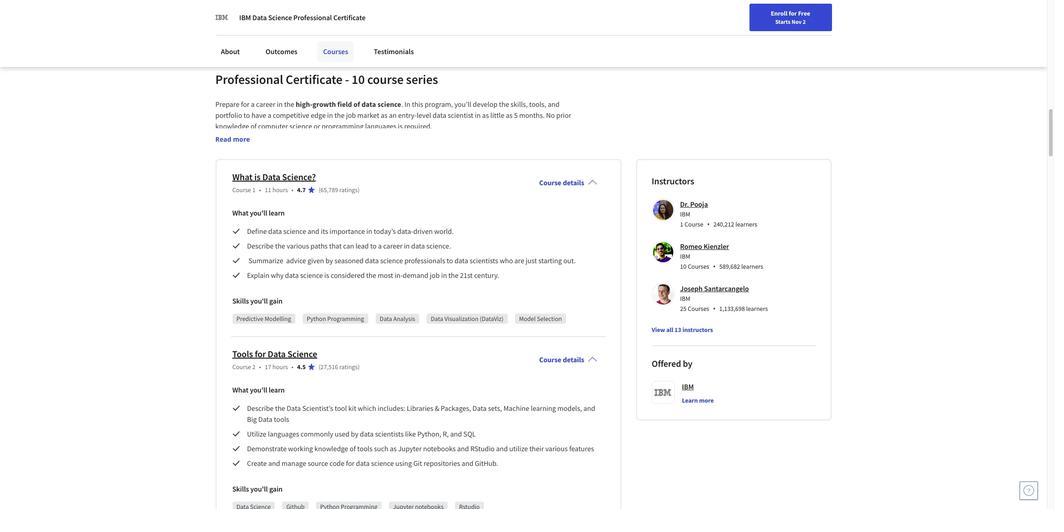 Task type: describe. For each thing, give the bounding box(es) containing it.
repositories
[[424, 459, 460, 468]]

data down driven
[[411, 241, 425, 250]]

for for enroll
[[789, 9, 797, 17]]

data right big
[[258, 415, 272, 424]]

data right used
[[360, 429, 374, 439]]

skills you'll gain for is
[[232, 296, 283, 305]]

competitive
[[273, 111, 309, 120]]

and left utilize in the bottom of the page
[[496, 444, 508, 453]]

4.5
[[297, 363, 306, 371]]

0 vertical spatial certificate
[[333, 13, 366, 22]]

market
[[357, 111, 379, 120]]

selection
[[537, 315, 562, 323]]

what you'll learn for is
[[232, 208, 285, 217]]

the up "programming"
[[335, 111, 345, 120]]

starts
[[775, 18, 791, 25]]

ibm data science professional certificate
[[239, 13, 366, 22]]

learn for science?
[[269, 208, 285, 217]]

data right code on the left bottom of the page
[[356, 459, 370, 468]]

and left its
[[308, 227, 319, 236]]

data left sets, at bottom
[[473, 404, 487, 413]]

in-
[[395, 271, 403, 280]]

find your new career link
[[788, 9, 855, 21]]

python,
[[417, 429, 441, 439]]

for right code on the left bottom of the page
[[346, 459, 355, 468]]

you'll up the define
[[250, 208, 267, 217]]

0 vertical spatial scientists
[[470, 256, 498, 265]]

free
[[798, 9, 810, 17]]

details for what is data science?
[[563, 178, 584, 187]]

python
[[307, 315, 326, 323]]

1 what from the top
[[232, 171, 253, 183]]

kit
[[348, 404, 356, 413]]

nov
[[792, 18, 802, 25]]

tools,
[[529, 100, 546, 109]]

21st
[[460, 271, 473, 280]]

git
[[413, 459, 422, 468]]

1 inside dr. pooja ibm 1 course • 240,212 learners
[[680, 220, 683, 228]]

working
[[288, 444, 313, 453]]

2 vertical spatial of
[[350, 444, 356, 453]]

1 horizontal spatial is
[[324, 271, 329, 280]]

what you'll learn for for
[[232, 385, 285, 394]]

romeo kienzler ibm 10 courses • 589,682 learners
[[680, 242, 763, 272]]

you'll up the predictive modelling
[[250, 296, 268, 305]]

learn more
[[682, 396, 714, 405]]

and left github.
[[462, 459, 473, 468]]

read more button
[[215, 134, 250, 144]]

( 65,789 ratings )
[[319, 186, 360, 194]]

4.7
[[297, 186, 306, 194]]

months.
[[519, 111, 545, 120]]

gain for science
[[269, 484, 283, 494]]

more for read more
[[233, 135, 250, 144]]

0 horizontal spatial languages
[[268, 429, 299, 439]]

their
[[529, 444, 544, 453]]

can
[[343, 241, 354, 250]]

as left an on the left top
[[381, 111, 388, 120]]

help center image
[[1023, 485, 1034, 496]]

tools inside describe the data scientist's tool kit which includes: libraries & packages, data sets, machine learning models, and big data tools
[[274, 415, 289, 424]]

features
[[569, 444, 594, 453]]

• left 17
[[259, 363, 261, 371]]

in right "media"
[[319, 14, 324, 23]]

view all 13 instructors
[[652, 326, 713, 334]]

0 horizontal spatial 1
[[252, 186, 256, 194]]

outcomes
[[266, 47, 297, 56]]

0 vertical spatial professional
[[293, 13, 332, 22]]

data up market
[[362, 100, 376, 109]]

r,
[[443, 429, 449, 439]]

it
[[250, 14, 254, 23]]

science up most
[[380, 256, 403, 265]]

course details button for science
[[532, 342, 605, 377]]

languages inside . in this program, you'll develop the skills, tools, and portfolio to have a competitive edge in the job market as an entry-level data scientist in as little as 5 months. no prior knowledge of computer science or programming languages is required.
[[365, 122, 396, 131]]

enroll for free starts nov 2
[[771, 9, 810, 25]]

( for what is data science?
[[319, 186, 321, 194]]

driven
[[413, 227, 433, 236]]

analysis
[[393, 315, 415, 323]]

the up why
[[275, 241, 285, 250]]

as right the such
[[390, 444, 397, 453]]

view
[[652, 326, 665, 334]]

• for 2
[[292, 363, 294, 371]]

the left most
[[366, 271, 376, 280]]

portfolio
[[215, 111, 242, 120]]

describe the data scientist's tool kit which includes: libraries & packages, data sets, machine learning models, and big data tools
[[247, 404, 597, 424]]

using
[[395, 459, 412, 468]]

professional certificate - 10 course series
[[215, 71, 438, 88]]

century.
[[474, 271, 499, 280]]

0 horizontal spatial your
[[326, 14, 340, 23]]

are
[[514, 256, 524, 265]]

1 horizontal spatial career
[[383, 241, 403, 250]]

joseph santarcangelo image
[[653, 284, 673, 305]]

27,516
[[321, 363, 338, 371]]

science down the such
[[371, 459, 394, 468]]

to for various
[[370, 241, 377, 250]]

in down develop
[[475, 111, 481, 120]]

1 vertical spatial science
[[287, 348, 317, 360]]

data up the 21st
[[455, 256, 468, 265]]

explain why data science is considered the most in-demand job in the 21st century.
[[247, 271, 501, 280]]

skills,
[[511, 100, 528, 109]]

ibm up learn
[[682, 382, 694, 391]]

• for kienzler
[[713, 261, 716, 272]]

what for what is data science?
[[232, 208, 248, 217]]

1 vertical spatial professional
[[215, 71, 283, 88]]

who
[[500, 256, 513, 265]]

• for pooja
[[707, 219, 710, 229]]

tools for data science
[[232, 348, 317, 360]]

given
[[308, 256, 324, 265]]

0 vertical spatial of
[[354, 100, 360, 109]]

data left visualization
[[431, 315, 443, 323]]

what is data science?
[[232, 171, 316, 183]]

new
[[819, 11, 831, 19]]

notebooks
[[423, 444, 456, 453]]

what for tools for data science
[[232, 385, 248, 394]]

knowledge inside . in this program, you'll develop the skills, tools, and portfolio to have a competitive edge in the job market as an entry-level data scientist in as little as 5 months. no prior knowledge of computer science or programming languages is required.
[[215, 122, 249, 131]]

0 vertical spatial various
[[287, 241, 309, 250]]

learners for pooja
[[736, 220, 757, 228]]

modelling
[[265, 315, 291, 323]]

learn more button
[[682, 396, 714, 405]]

the up little
[[499, 100, 509, 109]]

ratings for tools for data science
[[339, 363, 358, 371]]

demand
[[403, 271, 428, 280]]

today's
[[374, 227, 396, 236]]

job inside . in this program, you'll develop the skills, tools, and portfolio to have a competitive edge in the job market as an entry-level data scientist in as little as 5 months. no prior knowledge of computer science or programming languages is required.
[[346, 111, 356, 120]]

manage
[[282, 459, 306, 468]]

data left scientist's
[[287, 404, 301, 413]]

1 vertical spatial tools
[[357, 444, 373, 453]]

model selection
[[519, 315, 562, 323]]

courses for joseph
[[688, 305, 709, 313]]

17
[[265, 363, 271, 371]]

performance
[[341, 14, 381, 23]]

data up 17
[[268, 348, 286, 360]]

joseph santarcangelo ibm 25 courses • 1,133,698 learners
[[680, 284, 768, 314]]

lead
[[356, 241, 369, 250]]

data right share
[[252, 13, 267, 22]]

and right "r,"
[[450, 429, 462, 439]]

hours for science?
[[273, 186, 288, 194]]

as left 5
[[506, 111, 513, 120]]

course inside dr. pooja ibm 1 course • 240,212 learners
[[685, 220, 703, 228]]

0 vertical spatial courses
[[323, 47, 348, 56]]

course details button for science?
[[532, 165, 605, 200]]

why
[[271, 271, 284, 280]]

define
[[247, 227, 267, 236]]

out.
[[563, 256, 576, 265]]

view all 13 instructors button
[[652, 325, 713, 334]]

data visualization (dataviz)
[[431, 315, 504, 323]]

as down develop
[[482, 111, 489, 120]]

• for santarcangelo
[[713, 304, 716, 314]]

instructors
[[683, 326, 713, 334]]

data-
[[397, 227, 413, 236]]

1 horizontal spatial your
[[806, 11, 818, 19]]

and right "media"
[[305, 14, 317, 23]]

for for tools
[[255, 348, 266, 360]]

course
[[367, 71, 404, 88]]

details for tools for data science
[[563, 355, 584, 364]]

the inside describe the data scientist's tool kit which includes: libraries & packages, data sets, machine learning models, and big data tools
[[275, 404, 285, 413]]

about
[[221, 47, 240, 56]]

and down the demonstrate
[[268, 459, 280, 468]]

develop
[[473, 100, 498, 109]]

dr. pooja image
[[653, 200, 673, 220]]

field
[[337, 100, 352, 109]]

learn for science
[[269, 385, 285, 394]]

589,682
[[719, 262, 740, 271]]

0 vertical spatial a
[[251, 100, 255, 109]]

dr. pooja ibm 1 course • 240,212 learners
[[680, 200, 757, 229]]

1 vertical spatial various
[[545, 444, 568, 453]]

in up competitive
[[277, 100, 283, 109]]

model
[[519, 315, 536, 323]]

importance
[[330, 227, 365, 236]]

gain for science?
[[269, 296, 283, 305]]



Task type: vqa. For each thing, say whether or not it's contained in the screenshot.


Task type: locate. For each thing, give the bounding box(es) containing it.
1 vertical spatial learners
[[741, 262, 763, 271]]

1 ratings from the top
[[339, 186, 358, 194]]

skills you'll gain down create
[[232, 484, 283, 494]]

0 vertical spatial what you'll learn
[[232, 208, 285, 217]]

1 vertical spatial skills
[[232, 484, 249, 494]]

various right their
[[545, 444, 568, 453]]

and down sql at left bottom
[[457, 444, 469, 453]]

a up have
[[251, 100, 255, 109]]

1 vertical spatial certificate
[[286, 71, 343, 88]]

2 vertical spatial is
[[324, 271, 329, 280]]

the up competitive
[[284, 100, 294, 109]]

knowledge down the portfolio
[[215, 122, 249, 131]]

ibm for romeo kienzler
[[680, 252, 690, 261]]

science inside . in this program, you'll develop the skills, tools, and portfolio to have a competitive edge in the job market as an entry-level data scientist in as little as 5 months. no prior knowledge of computer science or programming languages is required.
[[289, 122, 312, 131]]

what you'll learn up the define
[[232, 208, 285, 217]]

0 vertical spatial skills you'll gain
[[232, 296, 283, 305]]

course 2 • 17 hours •
[[232, 363, 294, 371]]

1 vertical spatial courses
[[688, 262, 709, 271]]

ibm for joseph santarcangelo
[[680, 294, 690, 303]]

data up "explain why data science is considered the most in-demand job in the 21st century."
[[365, 256, 379, 265]]

0 horizontal spatial by
[[326, 256, 333, 265]]

1 course details from the top
[[539, 178, 584, 187]]

more for learn more
[[699, 396, 714, 405]]

a down today's
[[378, 241, 382, 250]]

1 vertical spatial is
[[254, 171, 261, 183]]

1 ( from the top
[[319, 186, 321, 194]]

0 horizontal spatial 10
[[352, 71, 365, 88]]

skills up predictive
[[232, 296, 249, 305]]

science
[[268, 13, 292, 22], [287, 348, 317, 360]]

for for prepare
[[241, 100, 250, 109]]

what is data science? link
[[232, 171, 316, 183]]

ibm down romeo
[[680, 252, 690, 261]]

about link
[[215, 41, 245, 61]]

advice
[[286, 256, 306, 265]]

scientists
[[470, 256, 498, 265], [375, 429, 404, 439]]

( 27,516 ratings )
[[319, 363, 360, 371]]

course details button
[[532, 165, 605, 200], [532, 342, 605, 377]]

1 horizontal spatial tools
[[357, 444, 373, 453]]

learn down 11
[[269, 208, 285, 217]]

2 horizontal spatial by
[[683, 358, 693, 369]]

skills you'll gain for for
[[232, 484, 283, 494]]

used
[[335, 429, 350, 439]]

science up advice
[[283, 227, 306, 236]]

1 vertical spatial job
[[430, 271, 440, 280]]

science up an on the left top
[[378, 100, 401, 109]]

like
[[405, 429, 416, 439]]

courses inside joseph santarcangelo ibm 25 courses • 1,133,698 learners
[[688, 305, 709, 313]]

0 vertical spatial more
[[233, 135, 250, 144]]

1 vertical spatial course details
[[539, 355, 584, 364]]

testimonials link
[[368, 41, 419, 61]]

courses inside romeo kienzler ibm 10 courses • 589,682 learners
[[688, 262, 709, 271]]

( right the 4.7 in the top of the page
[[319, 186, 321, 194]]

0 horizontal spatial scientists
[[375, 429, 404, 439]]

job down professionals
[[430, 271, 440, 280]]

2 vertical spatial learners
[[746, 305, 768, 313]]

learners right 589,682
[[741, 262, 763, 271]]

1 horizontal spatial to
[[370, 241, 377, 250]]

have
[[251, 111, 266, 120]]

1 details from the top
[[563, 178, 584, 187]]

10 right -
[[352, 71, 365, 88]]

describe for describe the data scientist's tool kit which includes: libraries & packages, data sets, machine learning models, and big data tools
[[247, 404, 274, 413]]

commonly
[[301, 429, 333, 439]]

1 vertical spatial a
[[268, 111, 271, 120]]

machine
[[504, 404, 529, 413]]

0 horizontal spatial more
[[233, 135, 250, 144]]

• left the 4.7 in the top of the page
[[292, 186, 294, 194]]

0 vertical spatial skills
[[232, 296, 249, 305]]

0 vertical spatial course details button
[[532, 165, 605, 200]]

0 vertical spatial 10
[[352, 71, 365, 88]]

0 vertical spatial 1
[[252, 186, 256, 194]]

hours
[[273, 186, 288, 194], [273, 363, 288, 371]]

1 horizontal spatial various
[[545, 444, 568, 453]]

to for by
[[447, 256, 453, 265]]

github.
[[475, 459, 498, 468]]

science down given
[[300, 271, 323, 280]]

1 horizontal spatial 10
[[680, 262, 687, 271]]

you'll down create
[[250, 484, 268, 494]]

skills
[[232, 296, 249, 305], [232, 484, 249, 494]]

of inside . in this program, you'll develop the skills, tools, and portfolio to have a competitive edge in the job market as an entry-level data scientist in as little as 5 months. no prior knowledge of computer science or programming languages is required.
[[251, 122, 257, 131]]

• inside romeo kienzler ibm 10 courses • 589,682 learners
[[713, 261, 716, 272]]

the left the 21st
[[448, 271, 459, 280]]

• left 4.5
[[292, 363, 294, 371]]

1 vertical spatial learn
[[269, 385, 285, 394]]

0 vertical spatial learn
[[269, 208, 285, 217]]

1 vertical spatial by
[[683, 358, 693, 369]]

1 vertical spatial what
[[232, 208, 248, 217]]

2 learn from the top
[[269, 385, 285, 394]]

skills for what is data science?
[[232, 296, 249, 305]]

skills you'll gain
[[232, 296, 283, 305], [232, 484, 283, 494]]

career
[[833, 11, 850, 19]]

2 gain from the top
[[269, 484, 283, 494]]

• inside dr. pooja ibm 1 course • 240,212 learners
[[707, 219, 710, 229]]

science?
[[282, 171, 316, 183]]

-
[[345, 71, 349, 88]]

coursera career certificate image
[[659, 0, 811, 51]]

1 hours from the top
[[273, 186, 288, 194]]

of right field
[[354, 100, 360, 109]]

utilize languages commonly used by data scientists like python, r, and sql
[[247, 429, 480, 439]]

certificate up prepare for a career in the high-growth field of data science
[[286, 71, 343, 88]]

ibm inside joseph santarcangelo ibm 25 courses • 1,133,698 learners
[[680, 294, 690, 303]]

0 horizontal spatial various
[[287, 241, 309, 250]]

2 ( from the top
[[319, 363, 321, 371]]

0 vertical spatial job
[[346, 111, 356, 120]]

1 vertical spatial skills you'll gain
[[232, 484, 283, 494]]

0 vertical spatial hours
[[273, 186, 288, 194]]

2 vertical spatial to
[[447, 256, 453, 265]]

professional up prepare at the left top of page
[[215, 71, 283, 88]]

) right 65,789
[[358, 186, 360, 194]]

2 details from the top
[[563, 355, 584, 364]]

to right lead
[[370, 241, 377, 250]]

romeo
[[680, 242, 702, 251]]

• left 11
[[259, 186, 261, 194]]

demonstrate working knowledge of tools such as jupyter notebooks and rstudio and utilize their various features
[[247, 444, 600, 453]]

review
[[382, 14, 403, 23]]

and inside describe the data scientist's tool kit which includes: libraries & packages, data sets, machine learning models, and big data tools
[[584, 404, 595, 413]]

data up 11
[[262, 171, 280, 183]]

course 1 • 11 hours •
[[232, 186, 294, 194]]

romeo kienzler image
[[653, 242, 673, 262]]

1 vertical spatial to
[[370, 241, 377, 250]]

to inside . in this program, you'll develop the skills, tools, and portfolio to have a competitive edge in the job market as an entry-level data scientist in as little as 5 months. no prior knowledge of computer science or programming languages is required.
[[244, 111, 250, 120]]

1 horizontal spatial a
[[268, 111, 271, 120]]

series
[[406, 71, 438, 88]]

ibm inside dr. pooja ibm 1 course • 240,212 learners
[[680, 210, 690, 218]]

data right why
[[285, 271, 299, 280]]

ibm down the "dr."
[[680, 210, 690, 218]]

and inside . in this program, you'll develop the skills, tools, and portfolio to have a competitive edge in the job market as an entry-level data scientist in as little as 5 months. no prior knowledge of computer science or programming languages is required.
[[548, 100, 560, 109]]

• left 240,212
[[707, 219, 710, 229]]

2 course details button from the top
[[532, 342, 605, 377]]

1 skills you'll gain from the top
[[232, 296, 283, 305]]

visualization
[[445, 315, 479, 323]]

ratings right 65,789
[[339, 186, 358, 194]]

1 vertical spatial knowledge
[[315, 444, 348, 453]]

courses right 25
[[688, 305, 709, 313]]

which
[[358, 404, 376, 413]]

10 down romeo
[[680, 262, 687, 271]]

( right 4.5
[[319, 363, 321, 371]]

as
[[381, 111, 388, 120], [482, 111, 489, 120], [506, 111, 513, 120], [390, 444, 397, 453]]

define data science and its importance in today's data-driven world.
[[247, 227, 454, 236]]

3 what from the top
[[232, 385, 248, 394]]

1 horizontal spatial knowledge
[[315, 444, 348, 453]]

courses for romeo
[[688, 262, 709, 271]]

• inside joseph santarcangelo ibm 25 courses • 1,133,698 learners
[[713, 304, 716, 314]]

0 vertical spatial course details
[[539, 178, 584, 187]]

in down data-
[[404, 241, 410, 250]]

pooja
[[690, 200, 708, 209]]

find
[[793, 11, 805, 19]]

learners inside romeo kienzler ibm 10 courses • 589,682 learners
[[741, 262, 763, 271]]

1 what you'll learn from the top
[[232, 208, 285, 217]]

2 vertical spatial by
[[351, 429, 358, 439]]

0 vertical spatial details
[[563, 178, 584, 187]]

2 course details from the top
[[539, 355, 584, 364]]

certificate up 'courses' link
[[333, 13, 366, 22]]

in right edge
[[327, 111, 333, 120]]

a inside . in this program, you'll develop the skills, tools, and portfolio to have a competitive edge in the job market as an entry-level data scientist in as little as 5 months. no prior knowledge of computer science or programming languages is required.
[[268, 111, 271, 120]]

learners inside joseph santarcangelo ibm 25 courses • 1,133,698 learners
[[746, 305, 768, 313]]

learners inside dr. pooja ibm 1 course • 240,212 learners
[[736, 220, 757, 228]]

0 vertical spatial by
[[326, 256, 333, 265]]

)
[[358, 186, 360, 194], [358, 363, 360, 371]]

10 for course
[[352, 71, 365, 88]]

1 horizontal spatial by
[[351, 429, 358, 439]]

2
[[803, 18, 806, 25], [252, 363, 256, 371]]

0 horizontal spatial is
[[254, 171, 261, 183]]

0 vertical spatial tools
[[274, 415, 289, 424]]

0 horizontal spatial job
[[346, 111, 356, 120]]

0 vertical spatial (
[[319, 186, 321, 194]]

0 vertical spatial what
[[232, 171, 253, 183]]

2 right nov
[[803, 18, 806, 25]]

1 horizontal spatial professional
[[293, 13, 332, 22]]

your left performance on the top left of page
[[326, 14, 340, 23]]

) for tools for data science
[[358, 363, 360, 371]]

1 vertical spatial hours
[[273, 363, 288, 371]]

libraries
[[407, 404, 433, 413]]

5
[[514, 111, 518, 120]]

your right find
[[806, 11, 818, 19]]

0 vertical spatial is
[[398, 122, 403, 131]]

1 vertical spatial scientists
[[375, 429, 404, 439]]

scientists up century.
[[470, 256, 498, 265]]

of down have
[[251, 122, 257, 131]]

to down "science."
[[447, 256, 453, 265]]

what
[[232, 171, 253, 183], [232, 208, 248, 217], [232, 385, 248, 394]]

0 horizontal spatial a
[[251, 100, 255, 109]]

0 vertical spatial career
[[256, 100, 275, 109]]

you'll down course 2 • 17 hours • at the bottom left of page
[[250, 385, 267, 394]]

( for tools for data science
[[319, 363, 321, 371]]

knowledge
[[215, 122, 249, 131], [315, 444, 348, 453]]

) for what is data science?
[[358, 186, 360, 194]]

its
[[321, 227, 328, 236]]

more inside read more button
[[233, 135, 250, 144]]

1 vertical spatial career
[[383, 241, 403, 250]]

2 horizontal spatial a
[[378, 241, 382, 250]]

what up big
[[232, 385, 248, 394]]

prepare
[[215, 100, 239, 109]]

describe for describe the various paths that can lead to a career in data science.
[[247, 241, 274, 250]]

to left have
[[244, 111, 250, 120]]

10 for courses
[[680, 262, 687, 271]]

professionals
[[404, 256, 445, 265]]

tool
[[335, 404, 347, 413]]

for inside enroll for free starts nov 2
[[789, 9, 797, 17]]

0 vertical spatial learners
[[736, 220, 757, 228]]

all
[[666, 326, 673, 334]]

that
[[329, 241, 342, 250]]

learn
[[269, 208, 285, 217], [269, 385, 285, 394]]

1 learn from the top
[[269, 208, 285, 217]]

1 skills from the top
[[232, 296, 249, 305]]

santarcangelo
[[704, 284, 749, 293]]

ratings
[[339, 186, 358, 194], [339, 363, 358, 371]]

gain up modelling
[[269, 296, 283, 305]]

2 skills you'll gain from the top
[[232, 484, 283, 494]]

0 vertical spatial knowledge
[[215, 122, 249, 131]]

most
[[378, 271, 393, 280]]

1 course details button from the top
[[532, 165, 605, 200]]

for up nov
[[789, 9, 797, 17]]

data
[[252, 13, 267, 22], [262, 171, 280, 183], [380, 315, 392, 323], [431, 315, 443, 323], [268, 348, 286, 360], [287, 404, 301, 413], [473, 404, 487, 413], [258, 415, 272, 424]]

tools
[[232, 348, 253, 360]]

data inside . in this program, you'll develop the skills, tools, and portfolio to have a competitive edge in the job market as an entry-level data scientist in as little as 5 months. no prior knowledge of computer science or programming languages is required.
[[433, 111, 446, 120]]

0 vertical spatial to
[[244, 111, 250, 120]]

0 horizontal spatial knowledge
[[215, 122, 249, 131]]

1 vertical spatial )
[[358, 363, 360, 371]]

languages up the demonstrate
[[268, 429, 299, 439]]

0 vertical spatial )
[[358, 186, 360, 194]]

data analysis
[[380, 315, 415, 323]]

2 horizontal spatial is
[[398, 122, 403, 131]]

dr.
[[680, 200, 689, 209]]

(
[[319, 186, 321, 194], [319, 363, 321, 371]]

tools down utilize languages commonly used by data scientists like python, r, and sql
[[357, 444, 373, 453]]

2 vertical spatial a
[[378, 241, 382, 250]]

course details for what is data science?
[[539, 178, 584, 187]]

what up course 1 • 11 hours •
[[232, 171, 253, 183]]

0 vertical spatial 2
[[803, 18, 806, 25]]

ibm image
[[215, 11, 228, 24]]

1 ) from the top
[[358, 186, 360, 194]]

1 vertical spatial course details button
[[532, 342, 605, 377]]

10 inside romeo kienzler ibm 10 courses • 589,682 learners
[[680, 262, 687, 271]]

science.
[[426, 241, 451, 250]]

2 inside enroll for free starts nov 2
[[803, 18, 806, 25]]

source
[[308, 459, 328, 468]]

more inside learn more button
[[699, 396, 714, 405]]

data right the define
[[268, 227, 282, 236]]

professional right social
[[293, 13, 332, 22]]

learners for kienzler
[[741, 262, 763, 271]]

social
[[265, 14, 283, 23]]

skills for tools for data science
[[232, 484, 249, 494]]

predictive
[[236, 315, 263, 323]]

in left today's
[[366, 227, 372, 236]]

outcomes link
[[260, 41, 303, 61]]

languages
[[365, 122, 396, 131], [268, 429, 299, 439]]

10
[[352, 71, 365, 88], [680, 262, 687, 271]]

computer
[[258, 122, 288, 131]]

1 describe from the top
[[247, 241, 274, 250]]

level
[[417, 111, 431, 120]]

no
[[546, 111, 555, 120]]

1 horizontal spatial languages
[[365, 122, 396, 131]]

various up advice
[[287, 241, 309, 250]]

1 horizontal spatial more
[[699, 396, 714, 405]]

in
[[319, 14, 324, 23], [277, 100, 283, 109], [327, 111, 333, 120], [475, 111, 481, 120], [366, 227, 372, 236], [404, 241, 410, 250], [441, 271, 447, 280]]

2 what from the top
[[232, 208, 248, 217]]

1 vertical spatial describe
[[247, 404, 274, 413]]

growth
[[313, 100, 336, 109]]

course details for tools for data science
[[539, 355, 584, 364]]

1 down the "dr."
[[680, 220, 683, 228]]

science up 4.5
[[287, 348, 317, 360]]

entry-
[[398, 111, 417, 120]]

1 vertical spatial (
[[319, 363, 321, 371]]

seasoned
[[335, 256, 364, 265]]

• for 1
[[292, 186, 294, 194]]

None search field
[[131, 6, 351, 24]]

romeo kienzler link
[[680, 242, 729, 251]]

learning
[[531, 404, 556, 413]]

ibm inside romeo kienzler ibm 10 courses • 589,682 learners
[[680, 252, 690, 261]]

describe
[[247, 241, 274, 250], [247, 404, 274, 413]]

in left the 21st
[[441, 271, 447, 280]]

0 vertical spatial languages
[[365, 122, 396, 131]]

2 horizontal spatial to
[[447, 256, 453, 265]]

1 gain from the top
[[269, 296, 283, 305]]

more right read
[[233, 135, 250, 144]]

is inside . in this program, you'll develop the skills, tools, and portfolio to have a competitive edge in the job market as an entry-level data scientist in as little as 5 months. no prior knowledge of computer science or programming languages is required.
[[398, 122, 403, 131]]

1 vertical spatial languages
[[268, 429, 299, 439]]

2 skills from the top
[[232, 484, 249, 494]]

2 what you'll learn from the top
[[232, 385, 285, 394]]

0 horizontal spatial 2
[[252, 363, 256, 371]]

0 horizontal spatial career
[[256, 100, 275, 109]]

find your new career
[[793, 11, 850, 19]]

packages,
[[441, 404, 471, 413]]

1 left 11
[[252, 186, 256, 194]]

read more
[[215, 135, 250, 144]]

1 vertical spatial more
[[699, 396, 714, 405]]

little
[[490, 111, 504, 120]]

ibm left on at the top left of the page
[[239, 13, 251, 22]]

ratings for what is data science?
[[339, 186, 358, 194]]

a right have
[[268, 111, 271, 120]]

2 describe from the top
[[247, 404, 274, 413]]

languages down an on the left top
[[365, 122, 396, 131]]

read
[[215, 135, 231, 144]]

and right models,
[[584, 404, 595, 413]]

learners for santarcangelo
[[746, 305, 768, 313]]

1 vertical spatial 2
[[252, 363, 256, 371]]

1 vertical spatial ratings
[[339, 363, 358, 371]]

2 ) from the top
[[358, 363, 360, 371]]

2 ratings from the top
[[339, 363, 358, 371]]

career up have
[[256, 100, 275, 109]]

career down today's
[[383, 241, 403, 250]]

and up no
[[548, 100, 560, 109]]

2 hours from the top
[[273, 363, 288, 371]]

0 vertical spatial describe
[[247, 241, 274, 250]]

0 horizontal spatial to
[[244, 111, 250, 120]]

0 vertical spatial ratings
[[339, 186, 358, 194]]

gain down "manage"
[[269, 484, 283, 494]]

science down competitive
[[289, 122, 312, 131]]

learners right 1,133,698
[[746, 305, 768, 313]]

0 vertical spatial science
[[268, 13, 292, 22]]

by right given
[[326, 256, 333, 265]]

ibm for dr. pooja
[[680, 210, 690, 218]]

1 horizontal spatial 2
[[803, 18, 806, 25]]

1 vertical spatial what you'll learn
[[232, 385, 285, 394]]

hours for science
[[273, 363, 288, 371]]

1 vertical spatial of
[[251, 122, 257, 131]]

describe inside describe the data scientist's tool kit which includes: libraries & packages, data sets, machine learning models, and big data tools
[[247, 404, 274, 413]]

what you'll learn down course 2 • 17 hours • at the bottom left of page
[[232, 385, 285, 394]]

share
[[231, 14, 249, 23]]

data left analysis at the bottom left of page
[[380, 315, 392, 323]]

prior
[[556, 111, 571, 120]]

1 horizontal spatial job
[[430, 271, 440, 280]]

such
[[374, 444, 388, 453]]



